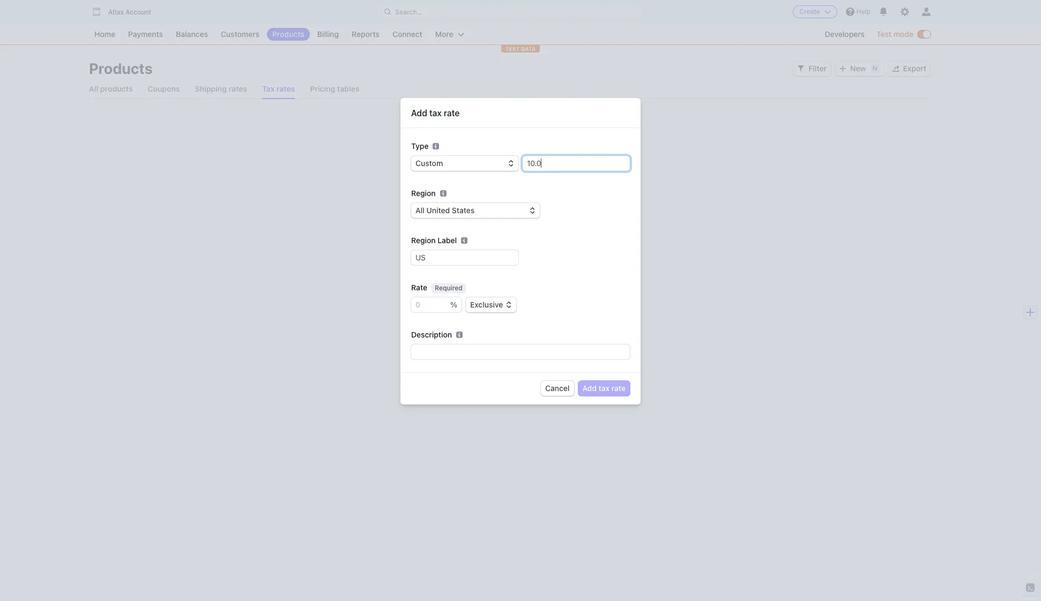 Task type: vqa. For each thing, say whether or not it's contained in the screenshot.
Add Functionality With Connect Connect Helps You Integrate, Monetize, And Onboard Users To Financial Services On Your Platform. Select The Stripe Products You'D Like To Offer Your Users. We'Ll Guide You Through The Setup And Integration Process. You Can Always Add Or Remove Products Later.
no



Task type: locate. For each thing, give the bounding box(es) containing it.
notifications image
[[879, 8, 888, 16]]

0 horizontal spatial products
[[89, 60, 153, 77]]

region for region label
[[411, 236, 436, 245]]

all inside popup button
[[415, 206, 424, 215]]

payments
[[128, 29, 163, 39]]

tax
[[262, 84, 275, 93], [521, 241, 539, 254], [596, 258, 608, 267], [457, 269, 469, 278]]

shipping rates
[[195, 84, 247, 93]]

connect
[[392, 29, 422, 39]]

2 vertical spatial stripe
[[434, 269, 455, 278]]

description
[[411, 330, 452, 339]]

export button
[[888, 61, 931, 76]]

add tax rate right cancel
[[582, 384, 626, 393]]

0 horizontal spatial add
[[411, 108, 427, 118]]

svg image
[[798, 65, 804, 72], [892, 65, 899, 72], [516, 307, 522, 313]]

all
[[89, 84, 98, 93], [415, 206, 424, 215]]

stripe up determine
[[488, 241, 519, 254]]

is
[[610, 258, 616, 267]]

1 horizontal spatial products
[[272, 29, 304, 39]]

products up products
[[89, 60, 153, 77]]

region up "don't"
[[411, 236, 436, 245]]

svg image right 'settings'
[[516, 307, 522, 313]]

all products
[[89, 84, 133, 93]]

1 horizontal spatial add
[[582, 384, 597, 393]]

rates inside you've activated stripe tax you don't need to create tax rates manually once stripe tax is enabled. stripe tax will determine and calculate the right amount of tax automatically.
[[502, 258, 520, 267]]

rates
[[229, 84, 247, 93], [276, 84, 295, 93], [502, 258, 520, 267]]

% button
[[450, 298, 462, 313]]

1 horizontal spatial svg image
[[798, 65, 804, 72]]

0 vertical spatial products
[[272, 29, 304, 39]]

customers
[[221, 29, 259, 39]]

svg image inside filter 'popup button'
[[798, 65, 804, 72]]

svg image left export
[[892, 65, 899, 72]]

1 horizontal spatial all
[[415, 206, 424, 215]]

svg image for export
[[892, 65, 899, 72]]

0 vertical spatial region
[[411, 189, 436, 198]]

and
[[521, 269, 534, 278]]

customers link
[[215, 28, 265, 41]]

1 vertical spatial all
[[415, 206, 424, 215]]

svg image left filter
[[798, 65, 804, 72]]

region up united
[[411, 189, 436, 198]]

0 horizontal spatial rate
[[444, 108, 460, 118]]

rate
[[411, 283, 427, 292]]

1 horizontal spatial rate
[[611, 384, 626, 393]]

coupons link
[[148, 79, 180, 99]]

all left united
[[415, 206, 424, 215]]

add tax rate inside 'button'
[[582, 384, 626, 393]]

add tax rate
[[411, 108, 460, 118], [582, 384, 626, 393]]

pricing tables link
[[310, 79, 359, 99]]

svg image for filter
[[798, 65, 804, 72]]

0 vertical spatial stripe
[[488, 241, 519, 254]]

rate inside 'button'
[[611, 384, 626, 393]]

all for all products
[[89, 84, 98, 93]]

reports link
[[346, 28, 385, 41]]

products link
[[267, 28, 310, 41]]

developers
[[825, 29, 865, 39]]

1 horizontal spatial rates
[[276, 84, 295, 93]]

svg image inside export popup button
[[892, 65, 899, 72]]

stripe down need
[[434, 269, 455, 278]]

of
[[431, 280, 438, 289]]

atlas account button
[[89, 4, 162, 19]]

region
[[411, 189, 436, 198], [411, 236, 436, 245]]

1 vertical spatial add tax rate
[[582, 384, 626, 393]]

2 region from the top
[[411, 236, 436, 245]]

1 vertical spatial rate
[[611, 384, 626, 393]]

rate
[[444, 108, 460, 118], [611, 384, 626, 393]]

pricing tables
[[310, 84, 359, 93]]

add up 'type'
[[411, 108, 427, 118]]

1 vertical spatial products
[[89, 60, 153, 77]]

activated
[[439, 241, 486, 254]]

rates right shipping
[[229, 84, 247, 93]]

add
[[411, 108, 427, 118], [582, 384, 597, 393]]

add right cancel
[[582, 384, 597, 393]]

all left products
[[89, 84, 98, 93]]

connect link
[[387, 28, 428, 41]]

tab list
[[89, 79, 931, 99]]

1 vertical spatial stripe
[[574, 258, 594, 267]]

enabled.
[[403, 269, 432, 278]]

2 horizontal spatial svg image
[[892, 65, 899, 72]]

tax
[[429, 108, 442, 118], [490, 258, 500, 267], [440, 280, 450, 289], [462, 305, 473, 314], [599, 384, 610, 393]]

2 horizontal spatial rates
[[502, 258, 520, 267]]

rates up determine
[[502, 258, 520, 267]]

0 vertical spatial all
[[89, 84, 98, 93]]

%
[[450, 300, 457, 309]]

0 vertical spatial add tax rate
[[411, 108, 460, 118]]

stripe up right
[[574, 258, 594, 267]]

united
[[426, 206, 450, 215]]

0 horizontal spatial stripe
[[434, 269, 455, 278]]

manually
[[522, 258, 553, 267]]

1 horizontal spatial stripe
[[488, 241, 519, 254]]

add tax rate up 'type'
[[411, 108, 460, 118]]

shipping rates link
[[195, 79, 247, 99]]

tax up manually
[[521, 241, 539, 254]]

all united states
[[415, 206, 475, 215]]

None text field
[[523, 156, 630, 171]]

your
[[444, 305, 460, 314]]

stripe
[[488, 241, 519, 254], [574, 258, 594, 267], [434, 269, 455, 278]]

billing
[[317, 29, 339, 39]]

all united states button
[[411, 203, 540, 218]]

payments link
[[123, 28, 168, 41]]

all products link
[[89, 79, 133, 99]]

1 vertical spatial add
[[582, 384, 597, 393]]

test
[[505, 46, 520, 52]]

0 horizontal spatial all
[[89, 84, 98, 93]]

1 vertical spatial region
[[411, 236, 436, 245]]

1 horizontal spatial add tax rate
[[582, 384, 626, 393]]

type
[[411, 142, 429, 151]]

add tax rate button
[[578, 381, 630, 396]]

need
[[437, 258, 455, 267]]

mode
[[893, 29, 913, 39]]

atlas account
[[108, 8, 151, 16]]

1 region from the top
[[411, 189, 436, 198]]

tax down to
[[457, 269, 469, 278]]

Search… search field
[[378, 5, 641, 18]]

label
[[438, 236, 457, 245]]

products left the billing
[[272, 29, 304, 39]]

0 horizontal spatial rates
[[229, 84, 247, 93]]

products
[[272, 29, 304, 39], [89, 60, 153, 77]]

required
[[435, 284, 463, 292]]

rates left pricing
[[276, 84, 295, 93]]

2 horizontal spatial stripe
[[574, 258, 594, 267]]



Task type: describe. For each thing, give the bounding box(es) containing it.
create
[[799, 8, 820, 16]]

billing link
[[312, 28, 344, 41]]

0 horizontal spatial svg image
[[516, 307, 522, 313]]

shipping
[[195, 84, 227, 93]]

calculate
[[536, 269, 567, 278]]

0 vertical spatial rate
[[444, 108, 460, 118]]

filter
[[809, 64, 827, 73]]

cancel button
[[541, 381, 574, 396]]

products
[[100, 84, 133, 93]]

coupons
[[148, 84, 180, 93]]

all for all united states
[[415, 206, 424, 215]]

balances link
[[171, 28, 213, 41]]

right
[[582, 269, 598, 278]]

create button
[[793, 5, 837, 18]]

home link
[[89, 28, 121, 41]]

you
[[403, 258, 415, 267]]

tax inside 'button'
[[599, 384, 610, 393]]

Description text field
[[411, 345, 630, 360]]

export
[[903, 64, 926, 73]]

tax right shipping rates at the top of page
[[262, 84, 275, 93]]

more
[[435, 29, 453, 39]]

home
[[94, 29, 115, 39]]

tax left is
[[596, 258, 608, 267]]

will
[[471, 269, 482, 278]]

once
[[555, 258, 572, 267]]

0 vertical spatial add
[[411, 108, 427, 118]]

configure your tax settings link
[[403, 303, 507, 318]]

atlas
[[108, 8, 124, 16]]

account
[[126, 8, 151, 16]]

svg image
[[840, 65, 846, 72]]

rates for shipping rates
[[229, 84, 247, 93]]

test mode
[[876, 29, 913, 39]]

you've
[[403, 241, 436, 254]]

settings
[[474, 305, 503, 314]]

the
[[569, 269, 580, 278]]

region for region
[[411, 189, 436, 198]]

determine
[[484, 269, 519, 278]]

Region Label text field
[[411, 251, 518, 266]]

states
[[452, 206, 475, 215]]

0 horizontal spatial add tax rate
[[411, 108, 460, 118]]

rates for tax rates
[[276, 84, 295, 93]]

filter button
[[794, 61, 831, 76]]

0 text field
[[411, 298, 450, 313]]

you've activated stripe tax you don't need to create tax rates manually once stripe tax is enabled. stripe tax will determine and calculate the right amount of tax automatically.
[[403, 241, 616, 289]]

test
[[876, 29, 891, 39]]

data
[[521, 46, 536, 52]]

developers link
[[819, 28, 870, 41]]

tax rates
[[262, 84, 295, 93]]

tables
[[337, 84, 359, 93]]

n
[[872, 64, 877, 72]]

more button
[[430, 28, 469, 41]]

balances
[[176, 29, 208, 39]]

amount
[[403, 280, 429, 289]]

add inside add tax rate 'button'
[[582, 384, 597, 393]]

products inside products link
[[272, 29, 304, 39]]

search…
[[395, 8, 422, 16]]

reports
[[352, 29, 380, 39]]

pricing
[[310, 84, 335, 93]]

automatically.
[[452, 280, 500, 289]]

configure
[[407, 305, 442, 314]]

test data
[[505, 46, 536, 52]]

tab list containing all products
[[89, 79, 931, 99]]

tax rates link
[[262, 79, 295, 99]]

to
[[457, 258, 464, 267]]

don't
[[417, 258, 435, 267]]

new
[[850, 64, 866, 73]]

cancel
[[545, 384, 570, 393]]

create
[[466, 258, 488, 267]]

region label
[[411, 236, 457, 245]]

configure your tax settings
[[407, 305, 503, 314]]



